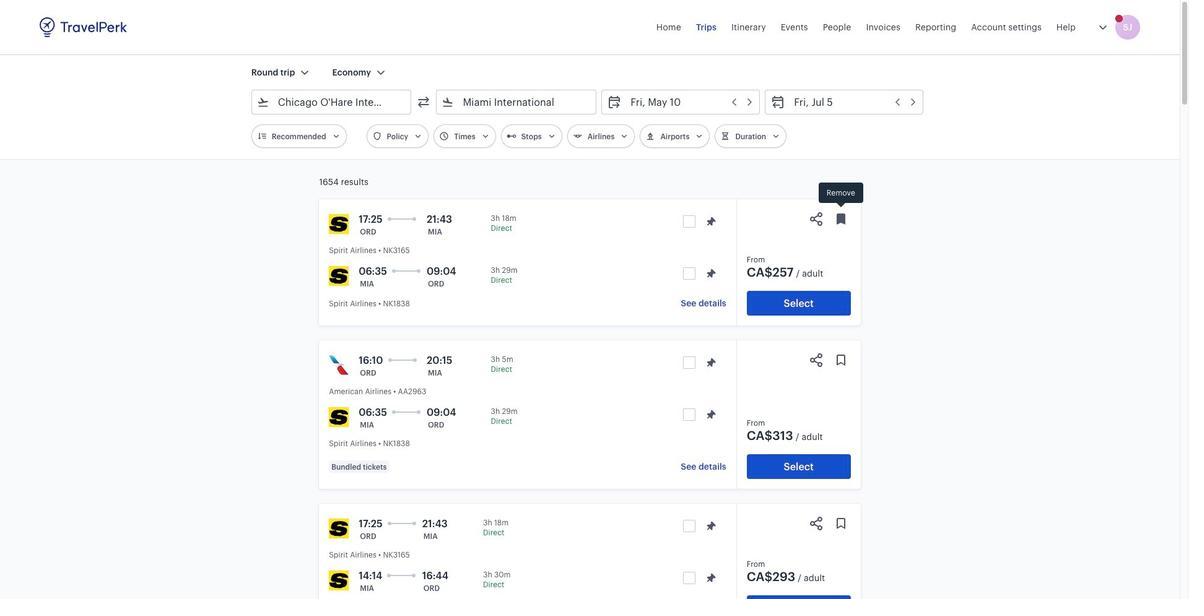 Task type: describe. For each thing, give the bounding box(es) containing it.
1 spirit airlines image from the top
[[329, 214, 349, 234]]

To search field
[[454, 92, 580, 112]]

1 spirit airlines image from the top
[[329, 519, 349, 539]]

From search field
[[269, 92, 395, 112]]

american airlines image
[[329, 356, 349, 375]]



Task type: locate. For each thing, give the bounding box(es) containing it.
Return field
[[785, 92, 918, 112]]

spirit airlines image
[[329, 214, 349, 234], [329, 266, 349, 286], [329, 408, 349, 427]]

1 vertical spatial spirit airlines image
[[329, 266, 349, 286]]

2 spirit airlines image from the top
[[329, 266, 349, 286]]

Depart field
[[622, 92, 755, 112]]

2 spirit airlines image from the top
[[329, 571, 349, 591]]

0 vertical spatial spirit airlines image
[[329, 214, 349, 234]]

3 spirit airlines image from the top
[[329, 408, 349, 427]]

spirit airlines image
[[329, 519, 349, 539], [329, 571, 349, 591]]

2 vertical spatial spirit airlines image
[[329, 408, 349, 427]]

tooltip
[[819, 183, 863, 209]]

1 vertical spatial spirit airlines image
[[329, 571, 349, 591]]

0 vertical spatial spirit airlines image
[[329, 519, 349, 539]]



Task type: vqa. For each thing, say whether or not it's contained in the screenshot.
1st American Airlines icon from the bottom of the page
no



